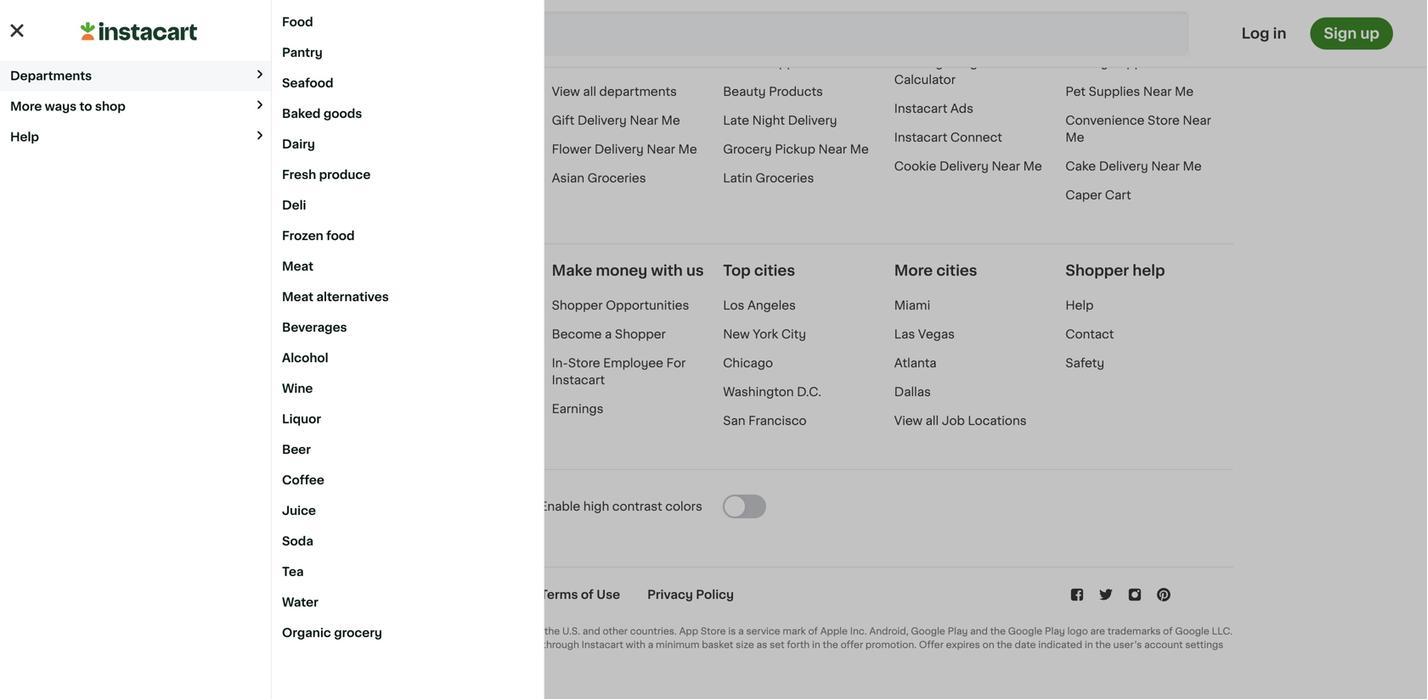Task type: vqa. For each thing, say whether or not it's contained in the screenshot.
Add to cart
no



Task type: describe. For each thing, give the bounding box(es) containing it.
made
[[513, 641, 540, 650]]

me for beauty supplies near me
[[1197, 57, 1216, 69]]

cookie delivery near me
[[894, 160, 1042, 172]]

coffee link
[[272, 466, 544, 496]]

gift delivery near me link
[[552, 114, 680, 126]]

3 google from the left
[[1175, 627, 1209, 636]]

atlanta link
[[894, 357, 937, 369]]

supplies for pet
[[1089, 86, 1140, 97]]

beauty products link
[[723, 86, 823, 97]]

settings
[[1185, 641, 1224, 650]]

beauty for beauty supplies near me
[[1066, 57, 1108, 69]]

dairy
[[282, 138, 315, 150]]

delivery for flower delivery near me
[[595, 143, 644, 155]]

privacy policy
[[647, 589, 734, 601]]

with inside apple and the apple logo are trademarks of apple inc., registered in the u.s. and other countries. app store is a service mark of apple inc. android, google play and the google play logo are trademarks of google llc. terms for free delivery (first order): offer valid on first order made through instacart with a minimum basket size as set forth in the offer promotion. offer expires on the date indicated in the user's account settings or displayed in the offer promotion.
[[626, 641, 646, 650]]

d.c.
[[797, 386, 821, 398]]

2 on from the left
[[983, 641, 994, 650]]

grocery
[[334, 628, 382, 640]]

las vegas
[[894, 329, 955, 340]]

a down countries.
[[648, 641, 653, 650]]

me for grocery pickup near me
[[850, 143, 869, 155]]

0 horizontal spatial become a shopper
[[227, 264, 368, 278]]

miami link
[[894, 300, 930, 312]]

instacart ads link
[[894, 103, 973, 114]]

main menu dialog
[[0, 0, 1427, 700]]

near for cake delivery near me
[[1151, 160, 1180, 172]]

1 and from the left
[[257, 627, 274, 636]]

cookie
[[894, 160, 936, 172]]

fresh produce link
[[272, 160, 544, 190]]

late
[[723, 114, 749, 126]]

near for grocery pickup near me
[[818, 143, 847, 155]]

latin groceries
[[723, 172, 814, 184]]

pet supplies near me
[[1066, 86, 1194, 97]]

help link
[[1066, 300, 1094, 312]]

products
[[769, 86, 823, 97]]

minimum
[[656, 641, 699, 650]]

help inside dropdown button
[[10, 131, 39, 143]]

delivery for gift delivery near me
[[577, 114, 627, 126]]

office supplies
[[723, 57, 815, 69]]

las
[[894, 329, 915, 340]]

organic grocery
[[282, 628, 382, 640]]

water link
[[272, 588, 544, 618]]

liquor
[[282, 414, 321, 426]]

0 vertical spatial become
[[227, 264, 289, 278]]

4 apple from the left
[[820, 627, 848, 636]]

1 apple from the left
[[227, 627, 254, 636]]

size
[[736, 641, 754, 650]]

las vegas link
[[894, 329, 955, 340]]

washington
[[723, 386, 794, 398]]

0 horizontal spatial promotion.
[[341, 654, 392, 664]]

1 on from the left
[[451, 641, 463, 650]]

1 horizontal spatial with
[[651, 264, 683, 278]]

user's
[[1113, 641, 1142, 650]]

in-store employee for instacart
[[552, 357, 686, 386]]

u.s.
[[562, 627, 580, 636]]

caper cart link
[[1066, 189, 1131, 201]]

dallas link
[[894, 386, 931, 398]]

grocery budget calculator link
[[894, 57, 990, 86]]

tea
[[282, 567, 304, 578]]

employee
[[603, 357, 663, 369]]

to
[[79, 101, 92, 113]]

use
[[597, 589, 620, 601]]

of left use
[[581, 589, 594, 601]]

juice
[[282, 505, 316, 517]]

new york city link
[[723, 329, 806, 340]]

near for pet supplies near me
[[1143, 86, 1172, 97]]

high
[[583, 501, 609, 513]]

tea link
[[272, 557, 544, 588]]

set
[[770, 641, 785, 650]]

2 logo from the left
[[1067, 627, 1088, 636]]

supplies for beauty
[[1111, 57, 1163, 69]]

asian
[[552, 172, 584, 184]]

2 are from the left
[[1090, 627, 1105, 636]]

convenience
[[1066, 114, 1145, 126]]

1 horizontal spatial become
[[552, 329, 602, 340]]

me for cake delivery near me
[[1183, 160, 1202, 172]]

more for more ways to shop
[[10, 101, 42, 113]]

atlanta
[[894, 357, 937, 369]]

1 offer from the left
[[400, 641, 424, 650]]

opportunities
[[606, 300, 689, 312]]

terms of use
[[540, 589, 620, 601]]

contact link
[[1066, 329, 1114, 340]]

all for job
[[926, 415, 939, 427]]

valid
[[427, 641, 448, 650]]

us
[[686, 264, 704, 278]]

asian groceries
[[552, 172, 646, 184]]

food link
[[272, 7, 544, 37]]

cities for top cities
[[754, 264, 795, 278]]

android
[[318, 300, 366, 312]]

baked goods
[[552, 57, 632, 69]]

safety link
[[1066, 357, 1104, 369]]

2 play from the left
[[1045, 627, 1065, 636]]

sign up
[[1324, 26, 1380, 41]]

store for convenience
[[1148, 114, 1180, 126]]

view all departments link
[[552, 86, 677, 97]]

meat for meat
[[282, 261, 313, 273]]

instacart up cookie
[[894, 131, 947, 143]]

0 vertical spatial offer
[[841, 641, 863, 650]]

1 are from the left
[[347, 627, 362, 636]]

help
[[1133, 264, 1165, 278]]

angeles
[[747, 300, 796, 312]]

ads
[[950, 103, 973, 114]]

first
[[465, 641, 484, 650]]

facebook image
[[1069, 587, 1086, 604]]

gift delivery near me
[[552, 114, 680, 126]]

in up the made at the left of the page
[[534, 627, 542, 636]]

new
[[723, 329, 750, 340]]

los angeles
[[723, 300, 796, 312]]

shopper up the help link
[[1066, 264, 1129, 278]]

wine link
[[272, 374, 544, 404]]

gift
[[552, 114, 574, 126]]

view all departments
[[552, 86, 677, 97]]

fresh
[[282, 169, 316, 181]]

grocery for grocery pickup near me
[[723, 143, 772, 155]]

coffee
[[282, 475, 324, 487]]

a right 'is'
[[738, 627, 744, 636]]

2 apple from the left
[[294, 627, 322, 636]]

pinterest image
[[1155, 587, 1172, 604]]

asian groceries link
[[552, 172, 646, 184]]

1 trademarks from the left
[[364, 627, 418, 636]]

instacart inside in-store employee for instacart
[[552, 374, 605, 386]]

delivery inside apple and the apple logo are trademarks of apple inc., registered in the u.s. and other countries. app store is a service mark of apple inc. android, google play and the google play logo are trademarks of google llc. terms for free delivery (first order): offer valid on first order made through instacart with a minimum basket size as set forth in the offer promotion. offer expires on the date indicated in the user's account settings or displayed in the offer promotion.
[[296, 641, 335, 650]]

other
[[603, 627, 628, 636]]

meat for meat alternatives
[[282, 291, 313, 303]]

0 vertical spatial promotion.
[[866, 641, 917, 650]]

pet
[[1066, 86, 1086, 97]]

of up valid
[[420, 627, 430, 636]]

organic grocery link
[[272, 618, 544, 649]]

shopper up the meat alternatives
[[305, 264, 368, 278]]

pantry
[[282, 47, 323, 59]]

soda link
[[272, 527, 544, 557]]

near for convenience store near me
[[1183, 114, 1211, 126]]

delivery up grocery pickup near me
[[788, 114, 837, 126]]

1 logo from the left
[[324, 627, 345, 636]]

or
[[227, 654, 236, 664]]

inc.
[[850, 627, 867, 636]]

me for convenience store near me
[[1066, 131, 1084, 143]]

latin groceries link
[[723, 172, 814, 184]]

a down shopper opportunities link
[[605, 329, 612, 340]]

convenience store near me
[[1066, 114, 1211, 143]]

me for pet supplies near me
[[1175, 86, 1194, 97]]

grocery pickup near me
[[723, 143, 869, 155]]

los
[[723, 300, 744, 312]]

2 and from the left
[[583, 627, 600, 636]]

cake delivery near me
[[1066, 160, 1202, 172]]

1 play from the left
[[948, 627, 968, 636]]

flower delivery near me
[[552, 143, 697, 155]]

store for in-
[[568, 357, 600, 369]]

in down the free at left bottom
[[287, 654, 295, 664]]



Task type: locate. For each thing, give the bounding box(es) containing it.
beauty for beauty products
[[723, 86, 766, 97]]

0 vertical spatial view
[[552, 86, 580, 97]]

1 horizontal spatial help
[[1066, 300, 1094, 312]]

in right "forth"
[[812, 641, 820, 650]]

1 vertical spatial with
[[626, 641, 646, 650]]

app
[[679, 627, 698, 636]]

become up ios link
[[227, 264, 289, 278]]

delivery down view all departments link
[[577, 114, 627, 126]]

me for cookie delivery near me
[[1023, 160, 1042, 172]]

near down pet supplies near me link
[[1183, 114, 1211, 126]]

apple down water
[[294, 627, 322, 636]]

meat link
[[272, 251, 544, 282]]

latin
[[723, 172, 752, 184]]

instagram image
[[1127, 587, 1144, 604]]

android play store logo image
[[294, 299, 306, 312]]

offer down organic grocery
[[316, 654, 338, 664]]

more inside dropdown button
[[10, 101, 42, 113]]

order
[[486, 641, 511, 650]]

as
[[757, 641, 767, 650]]

2 horizontal spatial and
[[970, 627, 988, 636]]

1 horizontal spatial baked
[[552, 57, 589, 69]]

with down countries.
[[626, 641, 646, 650]]

near for cookie delivery near me
[[992, 160, 1020, 172]]

0 horizontal spatial play
[[948, 627, 968, 636]]

1 vertical spatial become
[[552, 329, 602, 340]]

me inside the convenience store near me
[[1066, 131, 1084, 143]]

in right indicated
[[1085, 641, 1093, 650]]

store inside apple and the apple logo are trademarks of apple inc., registered in the u.s. and other countries. app store is a service mark of apple inc. android, google play and the google play logo are trademarks of google llc. terms for free delivery (first order): offer valid on first order made through instacart with a minimum basket size as set forth in the offer promotion. offer expires on the date indicated in the user's account settings or displayed in the offer promotion.
[[701, 627, 726, 636]]

1 vertical spatial offer
[[316, 654, 338, 664]]

2 offer from the left
[[919, 641, 944, 650]]

frozen food
[[282, 230, 355, 242]]

cities up angeles
[[754, 264, 795, 278]]

ways
[[45, 101, 77, 113]]

me for flower delivery near me
[[678, 143, 697, 155]]

miami
[[894, 300, 930, 312]]

terms up u.s.
[[540, 589, 578, 601]]

3 and from the left
[[970, 627, 988, 636]]

1 horizontal spatial google
[[1008, 627, 1042, 636]]

become a shopper down shopper opportunities link
[[552, 329, 666, 340]]

0 vertical spatial all
[[583, 86, 596, 97]]

view up gift
[[552, 86, 580, 97]]

late night delivery
[[723, 114, 837, 126]]

delivery down organic
[[296, 641, 335, 650]]

baked left goods
[[552, 57, 589, 69]]

near inside the convenience store near me
[[1183, 114, 1211, 126]]

1 horizontal spatial logo
[[1067, 627, 1088, 636]]

1 horizontal spatial offer
[[841, 641, 863, 650]]

top cities
[[723, 264, 795, 278]]

instacart down other on the bottom left
[[582, 641, 623, 650]]

delivery down connect
[[939, 160, 989, 172]]

account
[[1144, 641, 1183, 650]]

money
[[596, 264, 647, 278]]

grocery budget calculator
[[894, 57, 990, 86]]

near down the convenience store near me
[[1151, 160, 1180, 172]]

ios
[[251, 300, 272, 312]]

near for flower delivery near me
[[647, 143, 675, 155]]

near down beauty supplies near me
[[1143, 86, 1172, 97]]

all down the 'baked goods'
[[583, 86, 596, 97]]

york
[[753, 329, 778, 340]]

instacart home image
[[61, 22, 189, 42]]

cookie delivery near me link
[[894, 160, 1042, 172]]

a
[[292, 264, 301, 278], [605, 329, 612, 340], [738, 627, 744, 636], [648, 641, 653, 650]]

delivery for cookie delivery near me
[[939, 160, 989, 172]]

0 horizontal spatial become
[[227, 264, 289, 278]]

0 horizontal spatial more
[[10, 101, 42, 113]]

2 google from the left
[[1008, 627, 1042, 636]]

are up (first
[[347, 627, 362, 636]]

trademarks up order):
[[364, 627, 418, 636]]

on right 'expires'
[[983, 641, 994, 650]]

beauty supplies near me link
[[1066, 57, 1216, 69]]

offer down inc.
[[841, 641, 863, 650]]

offer left valid
[[400, 641, 424, 650]]

countries.
[[630, 627, 677, 636]]

google up the settings
[[1175, 627, 1209, 636]]

instacart down calculator
[[894, 103, 947, 114]]

become
[[227, 264, 289, 278], [552, 329, 602, 340]]

seafood link
[[272, 68, 544, 99]]

1 horizontal spatial view
[[894, 415, 923, 427]]

grocery up calculator
[[894, 57, 943, 69]]

delivery down gift delivery near me
[[595, 143, 644, 155]]

1 vertical spatial grocery
[[723, 143, 772, 155]]

night
[[752, 114, 785, 126]]

in right log
[[1273, 26, 1287, 41]]

alcohol
[[282, 353, 328, 364]]

0 horizontal spatial offer
[[316, 654, 338, 664]]

1 meat from the top
[[282, 261, 313, 273]]

supplies for office
[[764, 57, 815, 69]]

near
[[1166, 57, 1194, 69], [1143, 86, 1172, 97], [630, 114, 658, 126], [1183, 114, 1211, 126], [647, 143, 675, 155], [818, 143, 847, 155], [992, 160, 1020, 172], [1151, 160, 1180, 172]]

wine
[[282, 383, 313, 395]]

organic
[[282, 628, 331, 640]]

0 vertical spatial beauty
[[1066, 57, 1108, 69]]

1 vertical spatial help
[[1066, 300, 1094, 312]]

san
[[723, 415, 745, 427]]

0 horizontal spatial google
[[911, 627, 945, 636]]

groceries down flower delivery near me
[[588, 172, 646, 184]]

policy
[[696, 589, 734, 601]]

order):
[[364, 641, 397, 650]]

office supplies link
[[723, 57, 815, 69]]

date
[[1015, 641, 1036, 650]]

baked up dairy
[[282, 108, 321, 120]]

1 horizontal spatial are
[[1090, 627, 1105, 636]]

log
[[1242, 26, 1270, 41]]

1 horizontal spatial more
[[894, 264, 933, 278]]

view down dallas link at the right of page
[[894, 415, 923, 427]]

chicago link
[[723, 357, 773, 369]]

1 horizontal spatial promotion.
[[866, 641, 917, 650]]

shopper down make at the left top
[[552, 300, 603, 312]]

groceries for delivery
[[588, 172, 646, 184]]

become up in-
[[552, 329, 602, 340]]

0 horizontal spatial all
[[583, 86, 596, 97]]

store down pet supplies near me link
[[1148, 114, 1180, 126]]

flower
[[552, 143, 591, 155]]

more ways to shop button
[[0, 91, 271, 122]]

more for more cities
[[894, 264, 933, 278]]

meat down frozen
[[282, 261, 313, 273]]

shop
[[95, 101, 126, 113]]

1 horizontal spatial play
[[1045, 627, 1065, 636]]

2 meat from the top
[[282, 291, 313, 303]]

all
[[583, 86, 596, 97], [926, 415, 939, 427]]

instacart down in-
[[552, 374, 605, 386]]

terms up the or
[[227, 641, 255, 650]]

are
[[347, 627, 362, 636], [1090, 627, 1105, 636]]

0 horizontal spatial on
[[451, 641, 463, 650]]

llc.
[[1212, 627, 1233, 636]]

water
[[282, 597, 318, 609]]

sign
[[1324, 26, 1357, 41]]

1 horizontal spatial groceries
[[756, 172, 814, 184]]

close main menu image
[[7, 20, 27, 41]]

shopper help
[[1066, 264, 1165, 278]]

1 groceries from the left
[[588, 172, 646, 184]]

and up 'expires'
[[970, 627, 988, 636]]

budget
[[946, 57, 990, 69]]

supplies up convenience at the top
[[1089, 86, 1140, 97]]

top
[[723, 264, 751, 278]]

near down gift delivery near me
[[647, 143, 675, 155]]

1 vertical spatial store
[[568, 357, 600, 369]]

sign up button
[[1310, 17, 1393, 50]]

apple left inc.
[[820, 627, 848, 636]]

help button
[[0, 122, 271, 152]]

1 vertical spatial more
[[894, 264, 933, 278]]

store down become a shopper link
[[568, 357, 600, 369]]

washington d.c. link
[[723, 386, 821, 398]]

promotion. down android,
[[866, 641, 917, 650]]

groceries down pickup
[[756, 172, 814, 184]]

beauty up pet
[[1066, 57, 1108, 69]]

1 horizontal spatial offer
[[919, 641, 944, 650]]

for
[[258, 641, 271, 650]]

near up pet supplies near me
[[1166, 57, 1194, 69]]

terms of use link
[[540, 589, 620, 601]]

near down departments
[[630, 114, 658, 126]]

2 trademarks from the left
[[1108, 627, 1161, 636]]

1 vertical spatial all
[[926, 415, 939, 427]]

2 groceries from the left
[[756, 172, 814, 184]]

in inside button
[[1273, 26, 1287, 41]]

safety
[[1066, 357, 1104, 369]]

store inside in-store employee for instacart
[[568, 357, 600, 369]]

offer
[[400, 641, 424, 650], [919, 641, 944, 650]]

play up 'expires'
[[948, 627, 968, 636]]

on
[[451, 641, 463, 650], [983, 641, 994, 650]]

apple up valid
[[432, 627, 459, 636]]

apple up the or
[[227, 627, 254, 636]]

0 horizontal spatial grocery
[[723, 143, 772, 155]]

twitter image
[[1098, 587, 1115, 604]]

store inside the convenience store near me
[[1148, 114, 1180, 126]]

instacart ads
[[894, 103, 973, 114]]

google up date
[[1008, 627, 1042, 636]]

baked goods link
[[552, 57, 632, 69]]

promotion. down order):
[[341, 654, 392, 664]]

supplies up pet supplies near me link
[[1111, 57, 1163, 69]]

0 horizontal spatial and
[[257, 627, 274, 636]]

frozen food link
[[272, 221, 544, 251]]

new york city
[[723, 329, 806, 340]]

become a shopper up android play store logo
[[227, 264, 368, 278]]

privacy policy link
[[647, 589, 734, 601]]

of right mark
[[808, 627, 818, 636]]

near for gift delivery near me
[[630, 114, 658, 126]]

help down more ways to shop
[[10, 131, 39, 143]]

meat
[[282, 261, 313, 273], [282, 291, 313, 303]]

1 horizontal spatial grocery
[[894, 57, 943, 69]]

grocery inside grocery budget calculator
[[894, 57, 943, 69]]

0 horizontal spatial logo
[[324, 627, 345, 636]]

view for view all job locations
[[894, 415, 923, 427]]

late night delivery link
[[723, 114, 837, 126]]

enable high contrast colors
[[540, 501, 702, 513]]

delivery for cake delivery near me
[[1099, 160, 1148, 172]]

trademarks up "user's"
[[1108, 627, 1161, 636]]

on left first
[[451, 641, 463, 650]]

1 vertical spatial view
[[894, 415, 923, 427]]

2 horizontal spatial store
[[1148, 114, 1180, 126]]

0 vertical spatial more
[[10, 101, 42, 113]]

1 vertical spatial meat
[[282, 291, 313, 303]]

0 vertical spatial baked
[[552, 57, 589, 69]]

android,
[[869, 627, 909, 636]]

1 horizontal spatial trademarks
[[1108, 627, 1161, 636]]

0 horizontal spatial are
[[347, 627, 362, 636]]

1 vertical spatial terms
[[227, 641, 255, 650]]

0 vertical spatial with
[[651, 264, 683, 278]]

beauty down office
[[723, 86, 766, 97]]

a up android play store logo
[[292, 264, 301, 278]]

groceries for pickup
[[756, 172, 814, 184]]

beauty
[[1066, 57, 1108, 69], [723, 86, 766, 97]]

0 horizontal spatial offer
[[400, 641, 424, 650]]

produce
[[319, 169, 371, 181]]

1 horizontal spatial become a shopper
[[552, 329, 666, 340]]

near for beauty supplies near me
[[1166, 57, 1194, 69]]

baked for baked goods
[[282, 108, 321, 120]]

for
[[666, 357, 686, 369]]

san francisco link
[[723, 415, 807, 427]]

view for view all departments
[[552, 86, 580, 97]]

0 horizontal spatial trademarks
[[364, 627, 418, 636]]

1 vertical spatial promotion.
[[341, 654, 392, 664]]

0 horizontal spatial view
[[552, 86, 580, 97]]

play up indicated
[[1045, 627, 1065, 636]]

service
[[746, 627, 780, 636]]

all for departments
[[583, 86, 596, 97]]

me for gift delivery near me
[[661, 114, 680, 126]]

shopper up employee
[[615, 329, 666, 340]]

1 horizontal spatial on
[[983, 641, 994, 650]]

1 cities from the left
[[754, 264, 795, 278]]

with left us
[[651, 264, 683, 278]]

of up account
[[1163, 627, 1173, 636]]

all left job
[[926, 415, 939, 427]]

and up for
[[257, 627, 274, 636]]

0 horizontal spatial help
[[10, 131, 39, 143]]

grocery up the latin
[[723, 143, 772, 155]]

1 vertical spatial beauty
[[723, 86, 766, 97]]

meat up the beverages
[[282, 291, 313, 303]]

google right android,
[[911, 627, 945, 636]]

baked goods
[[282, 108, 362, 120]]

near down connect
[[992, 160, 1020, 172]]

0 horizontal spatial beauty
[[723, 86, 766, 97]]

supplies up products in the right of the page
[[764, 57, 815, 69]]

beer link
[[272, 435, 544, 466]]

1 vertical spatial baked
[[282, 108, 321, 120]]

terms inside apple and the apple logo are trademarks of apple inc., registered in the u.s. and other countries. app store is a service mark of apple inc. android, google play and the google play logo are trademarks of google llc. terms for free delivery (first order): offer valid on first order made through instacart with a minimum basket size as set forth in the offer promotion. offer expires on the date indicated in the user's account settings or displayed in the offer promotion.
[[227, 641, 255, 650]]

0 horizontal spatial terms
[[227, 641, 255, 650]]

logo up indicated
[[1067, 627, 1088, 636]]

0 vertical spatial meat
[[282, 261, 313, 273]]

delivery up cart
[[1099, 160, 1148, 172]]

cart
[[1105, 189, 1131, 201]]

help up contact
[[1066, 300, 1094, 312]]

1 horizontal spatial cities
[[936, 264, 977, 278]]

0 horizontal spatial cities
[[754, 264, 795, 278]]

1 vertical spatial become a shopper
[[552, 329, 666, 340]]

play
[[948, 627, 968, 636], [1045, 627, 1065, 636]]

0 horizontal spatial store
[[568, 357, 600, 369]]

view all job locations link
[[894, 415, 1027, 427]]

1 horizontal spatial terms
[[540, 589, 578, 601]]

offer left 'expires'
[[919, 641, 944, 650]]

cities
[[754, 264, 795, 278], [936, 264, 977, 278]]

3 apple from the left
[[432, 627, 459, 636]]

1 horizontal spatial beauty
[[1066, 57, 1108, 69]]

more left ways
[[10, 101, 42, 113]]

pantry link
[[272, 37, 544, 68]]

1 horizontal spatial all
[[926, 415, 939, 427]]

beauty supplies near me
[[1066, 57, 1216, 69]]

shopper opportunities link
[[552, 300, 689, 312]]

1 google from the left
[[911, 627, 945, 636]]

baked inside baked goods link
[[282, 108, 321, 120]]

2 horizontal spatial google
[[1175, 627, 1209, 636]]

0 horizontal spatial groceries
[[588, 172, 646, 184]]

0 vertical spatial help
[[10, 131, 39, 143]]

logo up (first
[[324, 627, 345, 636]]

and right u.s.
[[583, 627, 600, 636]]

cities up 'vegas'
[[936, 264, 977, 278]]

are down twitter image
[[1090, 627, 1105, 636]]

and
[[257, 627, 274, 636], [583, 627, 600, 636], [970, 627, 988, 636]]

is
[[728, 627, 736, 636]]

more ways to shop
[[10, 101, 126, 113]]

store up basket at the bottom of page
[[701, 627, 726, 636]]

instacart inside apple and the apple logo are trademarks of apple inc., registered in the u.s. and other countries. app store is a service mark of apple inc. android, google play and the google play logo are trademarks of google llc. terms for free delivery (first order): offer valid on first order made through instacart with a minimum basket size as set forth in the offer promotion. offer expires on the date indicated in the user's account settings or displayed in the offer promotion.
[[582, 641, 623, 650]]

1 horizontal spatial store
[[701, 627, 726, 636]]

accessibility
[[227, 500, 323, 514]]

more up miami
[[894, 264, 933, 278]]

registered
[[483, 627, 531, 636]]

0 horizontal spatial baked
[[282, 108, 321, 120]]

0 vertical spatial terms
[[540, 589, 578, 601]]

0 vertical spatial grocery
[[894, 57, 943, 69]]

alcohol link
[[272, 343, 544, 374]]

baked for baked goods
[[552, 57, 589, 69]]

instacart logo image
[[80, 22, 197, 41]]

2 vertical spatial store
[[701, 627, 726, 636]]

cities for more cities
[[936, 264, 977, 278]]

0 vertical spatial store
[[1148, 114, 1180, 126]]

near right pickup
[[818, 143, 847, 155]]

job
[[942, 415, 965, 427]]

grocery for grocery budget calculator
[[894, 57, 943, 69]]

1 horizontal spatial and
[[583, 627, 600, 636]]

beer
[[282, 444, 311, 456]]

ios link
[[251, 297, 272, 314]]

2 cities from the left
[[936, 264, 977, 278]]

0 horizontal spatial with
[[626, 641, 646, 650]]

0 vertical spatial become a shopper
[[227, 264, 368, 278]]



